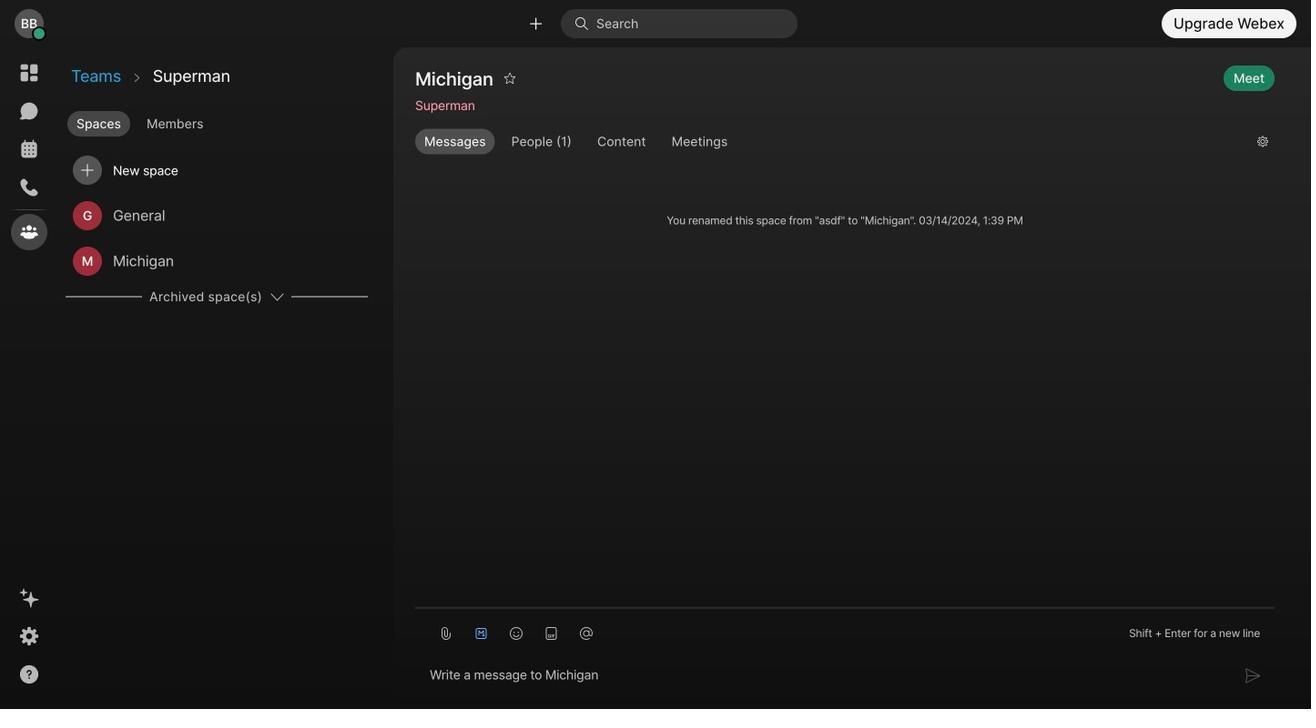 Task type: vqa. For each thing, say whether or not it's contained in the screenshot.
the "Message composer toolbar" element
yes



Task type: describe. For each thing, give the bounding box(es) containing it.
arrow down_16 image
[[270, 290, 284, 304]]

michigan list item
[[66, 239, 368, 284]]

webex tab list
[[11, 55, 47, 251]]

message composer toolbar element
[[415, 609, 1275, 651]]



Task type: locate. For each thing, give the bounding box(es) containing it.
list item
[[66, 148, 368, 193]]

general list item
[[66, 193, 368, 239]]

tab list
[[64, 104, 392, 138]]

navigation
[[0, 47, 58, 710]]

group
[[415, 129, 1244, 154]]



